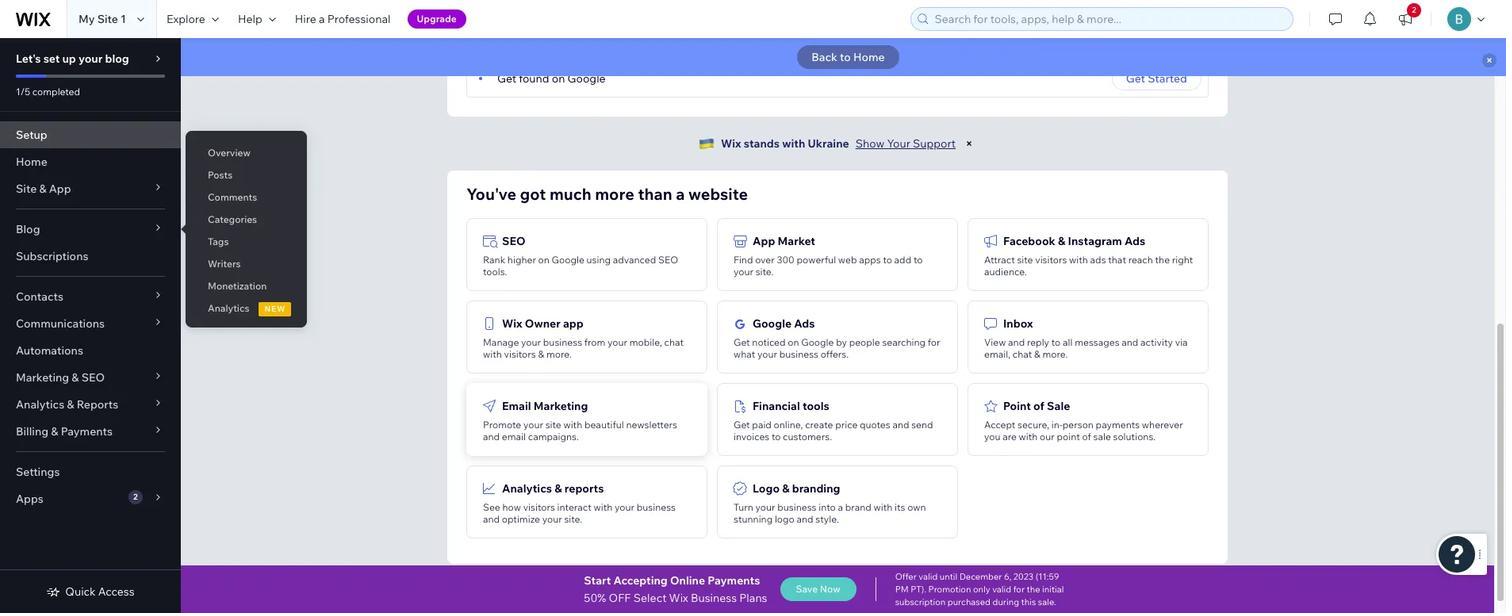 Task type: describe. For each thing, give the bounding box(es) containing it.
sidebar element
[[0, 38, 181, 613]]

for inside the offer valid until december 6, 2023 (11:59 pm pt). promotion only valid for the initial subscription purchased during this sale.
[[1014, 584, 1025, 595]]

quick access button
[[46, 585, 135, 599]]

upgrade
[[417, 13, 457, 25]]

google up noticed
[[753, 317, 792, 331]]

apps
[[859, 254, 881, 266]]

1 vertical spatial ads
[[794, 317, 815, 331]]

& for marketing & seo
[[72, 371, 79, 385]]

home link
[[0, 148, 181, 175]]

comments
[[208, 191, 257, 203]]

of inside accept secure, in-person payments wherever you are with our point of sale solutions.
[[1083, 431, 1092, 443]]

the inside attract site visitors with ads that reach the right audience.
[[1156, 254, 1170, 266]]

1/5
[[16, 86, 30, 98]]

completed
[[32, 86, 80, 98]]

0 horizontal spatial a
[[319, 12, 325, 26]]

and left activity
[[1122, 336, 1139, 348]]

person
[[1063, 419, 1094, 431]]

your inside "promote your site with beautiful newsletters and email campaigns."
[[524, 419, 543, 431]]

email marketing
[[502, 399, 588, 413]]

invoices
[[734, 431, 770, 443]]

solutions.
[[1114, 431, 1156, 443]]

market
[[778, 234, 816, 248]]

financial tools
[[753, 399, 830, 413]]

your down analytics & reports
[[542, 513, 562, 525]]

site inside attract site visitors with ads that reach the right audience.
[[1017, 254, 1033, 266]]

business inside the "get noticed on google by people searching for what your business offers."
[[780, 348, 819, 360]]

are
[[1003, 431, 1017, 443]]

analytics for analytics & reports
[[502, 482, 552, 496]]

point
[[1004, 399, 1031, 413]]

send
[[912, 419, 934, 431]]

how
[[503, 501, 521, 513]]

price
[[836, 419, 858, 431]]

your inside the "get noticed on google by people searching for what your business offers."
[[758, 348, 778, 360]]

and inside 'turn your business into a brand with its own stunning logo and style.'
[[797, 513, 814, 525]]

online
[[670, 574, 705, 588]]

beautiful
[[585, 419, 624, 431]]

only
[[973, 584, 991, 595]]

and inside see how visitors interact with your business and optimize your site.
[[483, 513, 500, 525]]

select
[[634, 591, 667, 605]]

get for get paid online, create price quotes and send invoices to customers.
[[734, 419, 750, 431]]

ukraine
[[808, 136, 850, 151]]

now
[[820, 583, 841, 595]]

visitors for facebook
[[1036, 254, 1067, 266]]

analytics for analytics
[[208, 302, 249, 314]]

campaigns.
[[528, 431, 579, 443]]

payments
[[1096, 419, 1140, 431]]

0 vertical spatial of
[[1034, 399, 1045, 413]]

2 button
[[1388, 0, 1423, 38]]

communications button
[[0, 310, 181, 337]]

with inside attract site visitors with ads that reach the right audience.
[[1070, 254, 1089, 266]]

& inside manage your business from your mobile, chat with visitors & more.
[[538, 348, 544, 360]]

to inside button
[[840, 50, 851, 64]]

on for higher
[[538, 254, 550, 266]]

quick access
[[65, 585, 135, 599]]

categories
[[208, 213, 257, 225]]

with right stands
[[782, 136, 806, 151]]

accept
[[985, 419, 1016, 431]]

settings
[[16, 465, 60, 479]]

promotion
[[929, 584, 972, 595]]

your right from
[[608, 336, 628, 348]]

owner
[[525, 317, 561, 331]]

see
[[483, 501, 500, 513]]

posts link
[[186, 162, 307, 189]]

1 vertical spatial marketing
[[534, 399, 588, 413]]

this
[[1022, 597, 1036, 608]]

start
[[584, 574, 611, 588]]

1 horizontal spatial app
[[753, 234, 775, 248]]

marketing inside dropdown button
[[16, 371, 69, 385]]

chat inside manage your business from your mobile, chat with visitors & more.
[[664, 336, 684, 348]]

newsletters
[[626, 419, 678, 431]]

analytics for analytics & reports
[[16, 398, 64, 412]]

accept secure, in-person payments wherever you are with our point of sale solutions.
[[985, 419, 1184, 443]]

seo inside rank higher on google using advanced seo tools.
[[659, 254, 678, 266]]

with inside see how visitors interact with your business and optimize your site.
[[594, 501, 613, 513]]

back to home button
[[798, 45, 900, 69]]

contacts
[[16, 290, 63, 304]]

instagram
[[1068, 234, 1123, 248]]

& for facebook & instagram ads
[[1058, 234, 1066, 248]]

business
[[691, 591, 737, 605]]

& inside view and reply to all messages and activity via email, chat & more.
[[1035, 348, 1041, 360]]

your down owner
[[521, 336, 541, 348]]

home inside button
[[854, 50, 885, 64]]

right
[[1172, 254, 1194, 266]]

payments inside dropdown button
[[61, 424, 113, 439]]

a inside 'turn your business into a brand with its own stunning logo and style.'
[[838, 501, 843, 513]]

with inside accept secure, in-person payments wherever you are with our point of sale solutions.
[[1019, 431, 1038, 443]]

quotes
[[860, 419, 891, 431]]

app market
[[753, 234, 816, 248]]

site inside popup button
[[16, 182, 37, 196]]

up
[[62, 52, 76, 66]]

tags
[[208, 236, 229, 248]]

promote
[[483, 419, 521, 431]]

view and reply to all messages and activity via email, chat & more.
[[985, 336, 1188, 360]]

site & app button
[[0, 175, 181, 202]]

online,
[[774, 419, 803, 431]]

website
[[689, 184, 748, 204]]

plans
[[740, 591, 768, 605]]

50%
[[584, 591, 606, 605]]

1 horizontal spatial valid
[[993, 584, 1012, 595]]

email
[[502, 431, 526, 443]]

than
[[638, 184, 673, 204]]

get noticed on google by people searching for what your business offers.
[[734, 336, 941, 360]]

Search for tools, apps, help & more... field
[[930, 8, 1289, 30]]

manage
[[483, 336, 519, 348]]

attract
[[985, 254, 1015, 266]]

manage your business from your mobile, chat with visitors & more.
[[483, 336, 684, 360]]

wix for wix owner app
[[502, 317, 523, 331]]

to left add at the right top
[[883, 254, 893, 266]]

to inside view and reply to all messages and activity via email, chat & more.
[[1052, 336, 1061, 348]]

help button
[[228, 0, 285, 38]]

quick
[[65, 585, 96, 599]]

site. for market
[[756, 266, 774, 278]]

hire a professional link
[[285, 0, 400, 38]]

more. inside manage your business from your mobile, chat with visitors & more.
[[547, 348, 572, 360]]

setup link
[[0, 121, 181, 148]]

much
[[550, 184, 592, 204]]

app
[[563, 317, 584, 331]]

google for noticed
[[802, 336, 834, 348]]

tags link
[[186, 229, 307, 255]]

our
[[1040, 431, 1055, 443]]

business inside see how visitors interact with your business and optimize your site.
[[637, 501, 676, 513]]

let's set up your blog
[[16, 52, 129, 66]]

customers.
[[783, 431, 832, 443]]

overview
[[208, 147, 251, 159]]

categories link
[[186, 206, 307, 233]]

noticed
[[752, 336, 786, 348]]

turn
[[734, 501, 754, 513]]

your inside sidebar element
[[79, 52, 103, 66]]

from
[[585, 336, 606, 348]]

billing & payments
[[16, 424, 113, 439]]

pm
[[895, 584, 909, 595]]

and inside "promote your site with beautiful newsletters and email campaigns."
[[483, 431, 500, 443]]

initial
[[1043, 584, 1064, 595]]

found
[[519, 71, 550, 86]]

contacts button
[[0, 283, 181, 310]]

& for analytics & reports
[[67, 398, 74, 412]]



Task type: vqa. For each thing, say whether or not it's contained in the screenshot.


Task type: locate. For each thing, give the bounding box(es) containing it.
stands
[[744, 136, 780, 151]]

monetization
[[208, 280, 267, 292]]

0 vertical spatial ads
[[1125, 234, 1146, 248]]

payments up the plans
[[708, 574, 760, 588]]

2 horizontal spatial wix
[[721, 136, 742, 151]]

payments inside start accepting online payments 50% off select wix business plans
[[708, 574, 760, 588]]

site down facebook
[[1017, 254, 1033, 266]]

hire a professional
[[295, 12, 391, 26]]

via
[[1176, 336, 1188, 348]]

0 horizontal spatial seo
[[81, 371, 105, 385]]

marketing down automations
[[16, 371, 69, 385]]

0 vertical spatial valid
[[919, 571, 938, 582]]

on for found
[[552, 71, 565, 86]]

activity
[[1141, 336, 1173, 348]]

mobile,
[[630, 336, 662, 348]]

2 vertical spatial visitors
[[523, 501, 555, 513]]

seo inside dropdown button
[[81, 371, 105, 385]]

1 vertical spatial wix
[[502, 317, 523, 331]]

more.
[[547, 348, 572, 360], [1043, 348, 1068, 360]]

to right add at the right top
[[914, 254, 923, 266]]

get inside get paid online, create price quotes and send invoices to customers.
[[734, 419, 750, 431]]

with inside 'turn your business into a brand with its own stunning logo and style.'
[[874, 501, 893, 513]]

0 horizontal spatial wix
[[502, 317, 523, 331]]

wix up manage
[[502, 317, 523, 331]]

0 vertical spatial wix
[[721, 136, 742, 151]]

visitors inside attract site visitors with ads that reach the right audience.
[[1036, 254, 1067, 266]]

& up interact
[[555, 482, 562, 496]]

home right back
[[854, 50, 885, 64]]

your down logo
[[756, 501, 776, 513]]

visitors inside see how visitors interact with your business and optimize your site.
[[523, 501, 555, 513]]

visitors down analytics & reports
[[523, 501, 555, 513]]

site up blog
[[16, 182, 37, 196]]

a right the into
[[838, 501, 843, 513]]

payments
[[61, 424, 113, 439], [708, 574, 760, 588]]

1 vertical spatial valid
[[993, 584, 1012, 595]]

business inside manage your business from your mobile, chat with visitors & more.
[[543, 336, 582, 348]]

blog button
[[0, 216, 181, 243]]

ads
[[1091, 254, 1106, 266]]

business up the accepting
[[637, 501, 676, 513]]

analytics inside popup button
[[16, 398, 64, 412]]

0 horizontal spatial of
[[1034, 399, 1045, 413]]

1 horizontal spatial home
[[854, 50, 885, 64]]

with down facebook & instagram ads
[[1070, 254, 1089, 266]]

my
[[79, 12, 95, 26]]

1 vertical spatial seo
[[659, 254, 678, 266]]

1 horizontal spatial more.
[[1043, 348, 1068, 360]]

of up secure,
[[1034, 399, 1045, 413]]

1 vertical spatial analytics
[[16, 398, 64, 412]]

0 vertical spatial site
[[97, 12, 118, 26]]

0 horizontal spatial site
[[16, 182, 37, 196]]

on right found
[[552, 71, 565, 86]]

payments down analytics & reports popup button
[[61, 424, 113, 439]]

1 vertical spatial visitors
[[504, 348, 536, 360]]

2 horizontal spatial analytics
[[502, 482, 552, 496]]

your inside find over 300 powerful web apps to add to your site.
[[734, 266, 754, 278]]

1 horizontal spatial the
[[1156, 254, 1170, 266]]

& down owner
[[538, 348, 544, 360]]

business
[[543, 336, 582, 348], [780, 348, 819, 360], [637, 501, 676, 513], [778, 501, 817, 513]]

0 horizontal spatial for
[[928, 336, 941, 348]]

your
[[79, 52, 103, 66], [734, 266, 754, 278], [521, 336, 541, 348], [608, 336, 628, 348], [758, 348, 778, 360], [524, 419, 543, 431], [615, 501, 635, 513], [756, 501, 776, 513], [542, 513, 562, 525]]

messages
[[1075, 336, 1120, 348]]

site. inside see how visitors interact with your business and optimize your site.
[[564, 513, 582, 525]]

more. inside view and reply to all messages and activity via email, chat & more.
[[1043, 348, 1068, 360]]

save now
[[796, 583, 841, 595]]

apps
[[16, 492, 43, 506]]

people
[[849, 336, 880, 348]]

2 horizontal spatial seo
[[659, 254, 678, 266]]

you've
[[467, 184, 517, 204]]

you've got much more than a website
[[467, 184, 748, 204]]

your right the up
[[79, 52, 103, 66]]

to left 'all'
[[1052, 336, 1061, 348]]

0 vertical spatial seo
[[502, 234, 526, 248]]

help
[[238, 12, 262, 26]]

1 vertical spatial for
[[1014, 584, 1025, 595]]

get found on google
[[497, 71, 606, 86]]

with up promote
[[483, 348, 502, 360]]

2 inside 2 button
[[1412, 5, 1417, 15]]

your inside 'turn your business into a brand with its own stunning logo and style.'
[[756, 501, 776, 513]]

secure,
[[1018, 419, 1050, 431]]

ads
[[1125, 234, 1146, 248], [794, 317, 815, 331]]

& left 'all'
[[1035, 348, 1041, 360]]

logo
[[753, 482, 780, 496]]

0 vertical spatial for
[[928, 336, 941, 348]]

get left noticed
[[734, 336, 750, 348]]

settings link
[[0, 459, 181, 486]]

2 horizontal spatial on
[[788, 336, 799, 348]]

get for get started
[[1127, 71, 1146, 86]]

with left beautiful
[[564, 419, 583, 431]]

& left reports
[[67, 398, 74, 412]]

& right the billing
[[51, 424, 58, 439]]

comments link
[[186, 184, 307, 211]]

rank
[[483, 254, 506, 266]]

on inside the "get noticed on google by people searching for what your business offers."
[[788, 336, 799, 348]]

style.
[[816, 513, 839, 525]]

stunning
[[734, 513, 773, 525]]

& inside dropdown button
[[72, 371, 79, 385]]

1 more. from the left
[[547, 348, 572, 360]]

0 vertical spatial home
[[854, 50, 885, 64]]

to right invoices
[[772, 431, 781, 443]]

1 vertical spatial 2
[[133, 492, 138, 502]]

1 vertical spatial the
[[1027, 584, 1041, 595]]

communications
[[16, 317, 105, 331]]

chat right mobile,
[[664, 336, 684, 348]]

1 vertical spatial on
[[538, 254, 550, 266]]

on for noticed
[[788, 336, 799, 348]]

site. down reports
[[564, 513, 582, 525]]

turn your business into a brand with its own stunning logo and style.
[[734, 501, 926, 525]]

marketing up "promote your site with beautiful newsletters and email campaigns."
[[534, 399, 588, 413]]

web
[[839, 254, 857, 266]]

1 vertical spatial site
[[16, 182, 37, 196]]

google inside the "get noticed on google by people searching for what your business offers."
[[802, 336, 834, 348]]

with inside "promote your site with beautiful newsletters and email campaigns."
[[564, 419, 583, 431]]

analytics down monetization
[[208, 302, 249, 314]]

get for get noticed on google by people searching for what your business offers.
[[734, 336, 750, 348]]

on right 'higher' on the left top of the page
[[538, 254, 550, 266]]

ads up reach
[[1125, 234, 1146, 248]]

0 vertical spatial marketing
[[16, 371, 69, 385]]

0 horizontal spatial the
[[1027, 584, 1041, 595]]

0 horizontal spatial valid
[[919, 571, 938, 582]]

visitors down owner
[[504, 348, 536, 360]]

and left email
[[483, 431, 500, 443]]

reach
[[1129, 254, 1154, 266]]

of left "sale"
[[1083, 431, 1092, 443]]

2 vertical spatial wix
[[669, 591, 689, 605]]

site left 1
[[97, 12, 118, 26]]

on inside rank higher on google using advanced seo tools.
[[538, 254, 550, 266]]

google for found
[[568, 71, 606, 86]]

a right than
[[676, 184, 685, 204]]

2 vertical spatial a
[[838, 501, 843, 513]]

1 horizontal spatial wix
[[669, 591, 689, 605]]

1 horizontal spatial ads
[[1125, 234, 1146, 248]]

0 horizontal spatial site.
[[564, 513, 582, 525]]

audience.
[[985, 266, 1027, 278]]

by
[[836, 336, 847, 348]]

0 vertical spatial site.
[[756, 266, 774, 278]]

& for analytics & reports
[[555, 482, 562, 496]]

1 horizontal spatial on
[[552, 71, 565, 86]]

visitors for analytics
[[523, 501, 555, 513]]

for right searching
[[928, 336, 941, 348]]

and right logo
[[797, 513, 814, 525]]

0 horizontal spatial 2
[[133, 492, 138, 502]]

offer
[[895, 571, 917, 582]]

with right are
[[1019, 431, 1038, 443]]

for inside the "get noticed on google by people searching for what your business offers."
[[928, 336, 941, 348]]

show
[[856, 136, 885, 151]]

and down inbox
[[1009, 336, 1025, 348]]

1 vertical spatial payments
[[708, 574, 760, 588]]

to inside get paid online, create price quotes and send invoices to customers.
[[772, 431, 781, 443]]

analytics up how
[[502, 482, 552, 496]]

view
[[985, 336, 1006, 348]]

2 vertical spatial on
[[788, 336, 799, 348]]

6,
[[1004, 571, 1012, 582]]

seo down automations link
[[81, 371, 105, 385]]

2 inside sidebar element
[[133, 492, 138, 502]]

1 horizontal spatial analytics
[[208, 302, 249, 314]]

new
[[265, 304, 286, 314]]

home inside sidebar element
[[16, 155, 47, 169]]

0 vertical spatial visitors
[[1036, 254, 1067, 266]]

for
[[928, 336, 941, 348], [1014, 584, 1025, 595]]

point of sale
[[1004, 399, 1071, 413]]

wix for wix stands with ukraine show your support
[[721, 136, 742, 151]]

chat inside view and reply to all messages and activity via email, chat & more.
[[1013, 348, 1033, 360]]

in-
[[1052, 419, 1063, 431]]

2 vertical spatial analytics
[[502, 482, 552, 496]]

1 horizontal spatial a
[[676, 184, 685, 204]]

1 vertical spatial site
[[546, 419, 562, 431]]

& up blog
[[39, 182, 47, 196]]

site. left "300"
[[756, 266, 774, 278]]

1 horizontal spatial payments
[[708, 574, 760, 588]]

with inside manage your business from your mobile, chat with visitors & more.
[[483, 348, 502, 360]]

site inside "promote your site with beautiful newsletters and email campaigns."
[[546, 419, 562, 431]]

get inside the "get noticed on google by people searching for what your business offers."
[[734, 336, 750, 348]]

automations link
[[0, 337, 181, 364]]

1 horizontal spatial site
[[1017, 254, 1033, 266]]

2 vertical spatial seo
[[81, 371, 105, 385]]

1 vertical spatial a
[[676, 184, 685, 204]]

using
[[587, 254, 611, 266]]

your right interact
[[615, 501, 635, 513]]

business down app
[[543, 336, 582, 348]]

wix inside start accepting online payments 50% off select wix business plans
[[669, 591, 689, 605]]

add
[[895, 254, 912, 266]]

your left over
[[734, 266, 754, 278]]

1 vertical spatial app
[[753, 234, 775, 248]]

& for logo & branding
[[782, 482, 790, 496]]

and
[[1009, 336, 1025, 348], [1122, 336, 1139, 348], [893, 419, 910, 431], [483, 431, 500, 443], [483, 513, 500, 525], [797, 513, 814, 525]]

visitors inside manage your business from your mobile, chat with visitors & more.
[[504, 348, 536, 360]]

to right back
[[840, 50, 851, 64]]

get inside 'button'
[[1127, 71, 1146, 86]]

back to home alert
[[181, 38, 1507, 76]]

0 vertical spatial payments
[[61, 424, 113, 439]]

0 horizontal spatial app
[[49, 182, 71, 196]]

off
[[609, 591, 631, 605]]

google for higher
[[552, 254, 585, 266]]

google right found
[[568, 71, 606, 86]]

0 horizontal spatial ads
[[794, 317, 815, 331]]

2
[[1412, 5, 1417, 15], [133, 492, 138, 502]]

& for site & app
[[39, 182, 47, 196]]

site down email marketing
[[546, 419, 562, 431]]

google left by
[[802, 336, 834, 348]]

with down reports
[[594, 501, 613, 513]]

wix stands with ukraine show your support
[[721, 136, 956, 151]]

0 vertical spatial site
[[1017, 254, 1033, 266]]

chat right email,
[[1013, 348, 1033, 360]]

the inside the offer valid until december 6, 2023 (11:59 pm pt). promotion only valid for the initial subscription purchased during this sale.
[[1027, 584, 1041, 595]]

more. down app
[[547, 348, 572, 360]]

tools.
[[483, 266, 507, 278]]

you
[[985, 431, 1001, 443]]

on down google ads
[[788, 336, 799, 348]]

with left its
[[874, 501, 893, 513]]

business down google ads
[[780, 348, 819, 360]]

business inside 'turn your business into a brand with its own stunning logo and style.'
[[778, 501, 817, 513]]

visitors down facebook
[[1036, 254, 1067, 266]]

1 vertical spatial home
[[16, 155, 47, 169]]

branding
[[792, 482, 841, 496]]

1 horizontal spatial chat
[[1013, 348, 1033, 360]]

& inside dropdown button
[[51, 424, 58, 439]]

offers.
[[821, 348, 849, 360]]

on
[[552, 71, 565, 86], [538, 254, 550, 266], [788, 336, 799, 348]]

& for billing & payments
[[51, 424, 58, 439]]

0 horizontal spatial more.
[[547, 348, 572, 360]]

get left found
[[497, 71, 517, 86]]

home down setup
[[16, 155, 47, 169]]

ads up the "get noticed on google by people searching for what your business offers."
[[794, 317, 815, 331]]

billing
[[16, 424, 49, 439]]

site
[[97, 12, 118, 26], [16, 182, 37, 196]]

app inside popup button
[[49, 182, 71, 196]]

1 horizontal spatial 2
[[1412, 5, 1417, 15]]

and left send
[[893, 419, 910, 431]]

google inside rank higher on google using advanced seo tools.
[[552, 254, 585, 266]]

0 vertical spatial on
[[552, 71, 565, 86]]

1 horizontal spatial site.
[[756, 266, 774, 278]]

& up the analytics & reports in the bottom left of the page
[[72, 371, 79, 385]]

subscriptions
[[16, 249, 88, 263]]

0 horizontal spatial on
[[538, 254, 550, 266]]

0 vertical spatial analytics
[[208, 302, 249, 314]]

searching
[[883, 336, 926, 348]]

get started
[[1127, 71, 1188, 86]]

analytics up the billing
[[16, 398, 64, 412]]

app down home link
[[49, 182, 71, 196]]

save
[[796, 583, 818, 595]]

sale.
[[1038, 597, 1057, 608]]

reports
[[77, 398, 118, 412]]

monetization link
[[186, 273, 307, 300]]

more. left messages
[[1043, 348, 1068, 360]]

0 horizontal spatial analytics
[[16, 398, 64, 412]]

wix left stands
[[721, 136, 742, 151]]

started
[[1148, 71, 1188, 86]]

higher
[[508, 254, 536, 266]]

get left started
[[1127, 71, 1146, 86]]

a right the hire
[[319, 12, 325, 26]]

0 horizontal spatial payments
[[61, 424, 113, 439]]

get for get found on google
[[497, 71, 517, 86]]

site. for &
[[564, 513, 582, 525]]

0 vertical spatial 2
[[1412, 5, 1417, 15]]

powerful
[[797, 254, 836, 266]]

analytics & reports button
[[0, 391, 181, 418]]

app up over
[[753, 234, 775, 248]]

0 horizontal spatial site
[[546, 419, 562, 431]]

support
[[913, 136, 956, 151]]

seo right "advanced"
[[659, 254, 678, 266]]

for down 2023
[[1014, 584, 1025, 595]]

1 horizontal spatial site
[[97, 12, 118, 26]]

the up this at the bottom of page
[[1027, 584, 1041, 595]]

0 vertical spatial app
[[49, 182, 71, 196]]

1 horizontal spatial of
[[1083, 431, 1092, 443]]

your down email marketing
[[524, 419, 543, 431]]

seo up 'higher' on the left top of the page
[[502, 234, 526, 248]]

0 horizontal spatial marketing
[[16, 371, 69, 385]]

the left right at the top of page
[[1156, 254, 1170, 266]]

site. inside find over 300 powerful web apps to add to your site.
[[756, 266, 774, 278]]

2 more. from the left
[[1043, 348, 1068, 360]]

0 horizontal spatial home
[[16, 155, 47, 169]]

& right facebook
[[1058, 234, 1066, 248]]

0 vertical spatial the
[[1156, 254, 1170, 266]]

1 vertical spatial of
[[1083, 431, 1092, 443]]

december
[[960, 571, 1002, 582]]

2 horizontal spatial a
[[838, 501, 843, 513]]

google left using
[[552, 254, 585, 266]]

setup
[[16, 128, 47, 142]]

1 vertical spatial site.
[[564, 513, 582, 525]]

find over 300 powerful web apps to add to your site.
[[734, 254, 923, 278]]

create
[[805, 419, 833, 431]]

1 horizontal spatial marketing
[[534, 399, 588, 413]]

1 horizontal spatial for
[[1014, 584, 1025, 595]]

get left paid
[[734, 419, 750, 431]]

0 horizontal spatial chat
[[664, 336, 684, 348]]

valid up pt). in the bottom right of the page
[[919, 571, 938, 582]]

and inside get paid online, create price quotes and send invoices to customers.
[[893, 419, 910, 431]]

wix down online
[[669, 591, 689, 605]]

and left how
[[483, 513, 500, 525]]

business down logo & branding
[[778, 501, 817, 513]]

valid up during
[[993, 584, 1012, 595]]

1 horizontal spatial seo
[[502, 234, 526, 248]]

your right the what
[[758, 348, 778, 360]]

reply
[[1027, 336, 1050, 348]]

0 vertical spatial a
[[319, 12, 325, 26]]

& right logo
[[782, 482, 790, 496]]

find
[[734, 254, 753, 266]]

writers link
[[186, 251, 307, 278]]

analytics
[[208, 302, 249, 314], [16, 398, 64, 412], [502, 482, 552, 496]]

seo
[[502, 234, 526, 248], [659, 254, 678, 266], [81, 371, 105, 385]]



